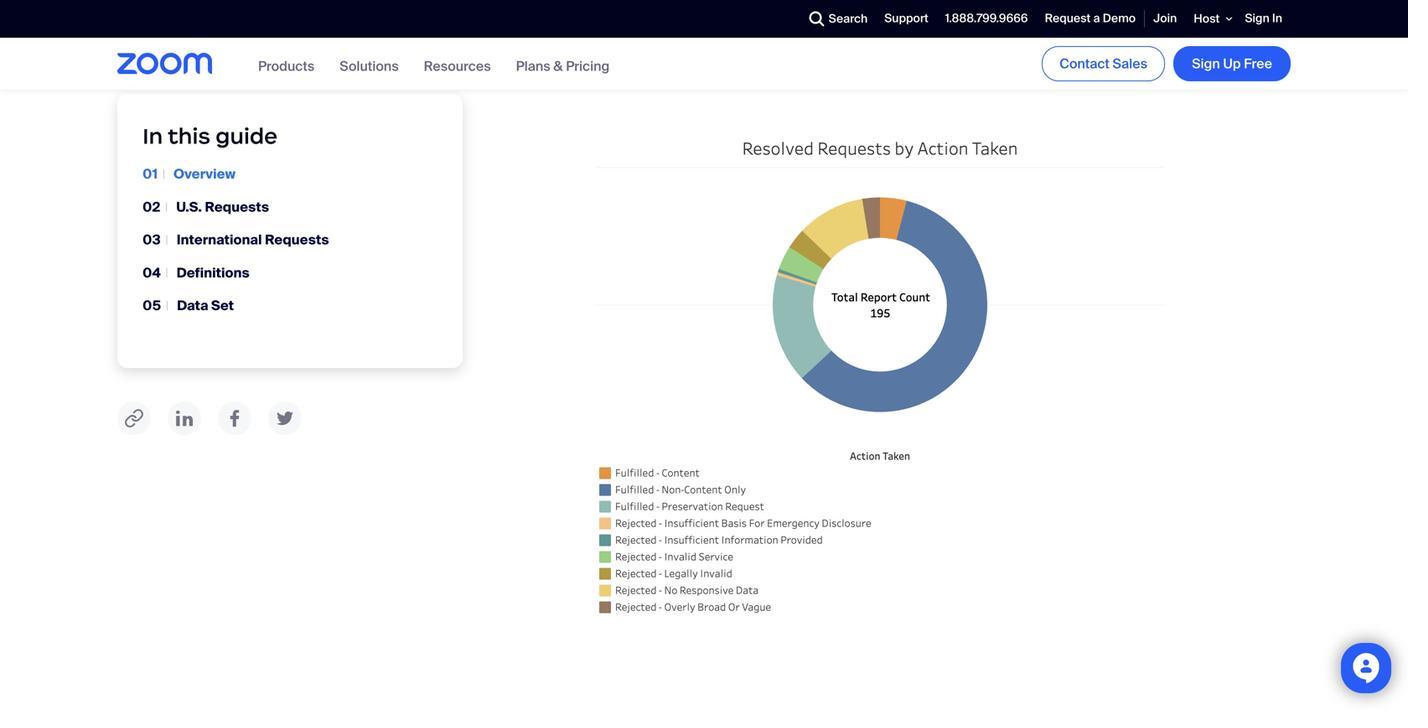 Task type: describe. For each thing, give the bounding box(es) containing it.
sign up free link
[[1174, 46, 1291, 81]]

products
[[258, 57, 315, 75]]

this
[[168, 122, 210, 150]]

zoom logo image
[[117, 53, 212, 75]]

requests for u.s. requests
[[205, 198, 269, 216]]

pricing
[[566, 57, 610, 75]]

03
[[143, 231, 161, 249]]

plans & pricing
[[516, 57, 610, 75]]

join link
[[1145, 1, 1186, 37]]

request a demo link
[[1037, 1, 1145, 37]]

solutions button
[[340, 57, 399, 75]]

demo
[[1103, 11, 1136, 26]]

0 horizontal spatial in
[[143, 122, 163, 150]]

link icon image
[[125, 409, 143, 428]]

facebook icon image
[[230, 410, 240, 427]]

sign in link
[[1237, 1, 1291, 37]]

requests for international requests
[[265, 231, 329, 249]]

request a demo
[[1045, 11, 1136, 26]]

search image
[[810, 11, 825, 26]]

twitter icon image
[[277, 411, 293, 426]]

host button
[[1186, 0, 1237, 38]]

01
[[143, 165, 158, 183]]

u.s. requests
[[176, 198, 269, 216]]

in this guide
[[143, 122, 278, 150]]

resources button
[[424, 57, 491, 75]]

sign up free
[[1192, 55, 1273, 72]]

data
[[177, 297, 208, 314]]

04
[[143, 264, 161, 282]]

plans & pricing link
[[516, 57, 610, 75]]

international requests
[[177, 231, 329, 249]]

overview
[[174, 165, 236, 183]]

linkedin icon image
[[176, 410, 193, 427]]

support
[[885, 11, 929, 26]]

1 horizontal spatial in
[[1273, 11, 1283, 26]]

sign in
[[1245, 11, 1283, 26]]

request
[[1045, 11, 1091, 26]]

contact sales
[[1060, 55, 1148, 72]]

set
[[211, 297, 234, 314]]

02
[[143, 198, 160, 216]]

plans
[[516, 57, 551, 75]]



Task type: vqa. For each thing, say whether or not it's contained in the screenshot.


Task type: locate. For each thing, give the bounding box(es) containing it.
sign up free
[[1245, 11, 1270, 26]]

contact
[[1060, 55, 1110, 72]]

requests
[[205, 198, 269, 216], [265, 231, 329, 249]]

sign for sign up free
[[1192, 55, 1221, 72]]

in
[[1273, 11, 1283, 26], [143, 122, 163, 150]]

solutions
[[340, 57, 399, 75]]

1.888.799.9666 link
[[937, 1, 1037, 37]]

in left this
[[143, 122, 163, 150]]

products button
[[258, 57, 315, 75]]

in up free
[[1273, 11, 1283, 26]]

1 vertical spatial sign
[[1192, 55, 1221, 72]]

international
[[177, 231, 262, 249]]

05
[[143, 297, 161, 314]]

definitions
[[177, 264, 250, 282]]

requests right international
[[265, 231, 329, 249]]

1 vertical spatial requests
[[265, 231, 329, 249]]

support link
[[877, 1, 937, 37]]

u.s.
[[176, 198, 202, 216]]

sign inside sign in link
[[1245, 11, 1270, 26]]

search image
[[810, 11, 825, 26]]

&
[[554, 57, 563, 75]]

sign left up
[[1192, 55, 1221, 72]]

join
[[1154, 11, 1178, 26]]

1 vertical spatial in
[[143, 122, 163, 150]]

a
[[1094, 11, 1101, 26]]

contact sales link
[[1042, 46, 1166, 81]]

0 vertical spatial requests
[[205, 198, 269, 216]]

resources
[[424, 57, 491, 75]]

search
[[829, 11, 868, 27]]

0 vertical spatial sign
[[1245, 11, 1270, 26]]

0 vertical spatial in
[[1273, 11, 1283, 26]]

data set
[[177, 297, 234, 314]]

1 horizontal spatial sign
[[1245, 11, 1270, 26]]

host
[[1194, 11, 1220, 26]]

1.888.799.9666
[[946, 11, 1029, 26]]

sales
[[1113, 55, 1148, 72]]

sign
[[1245, 11, 1270, 26], [1192, 55, 1221, 72]]

sign for sign in
[[1245, 11, 1270, 26]]

up
[[1224, 55, 1241, 72]]

free
[[1244, 55, 1273, 72]]

requests up international requests
[[205, 198, 269, 216]]

guide
[[216, 122, 278, 150]]

0 horizontal spatial sign
[[1192, 55, 1221, 72]]



